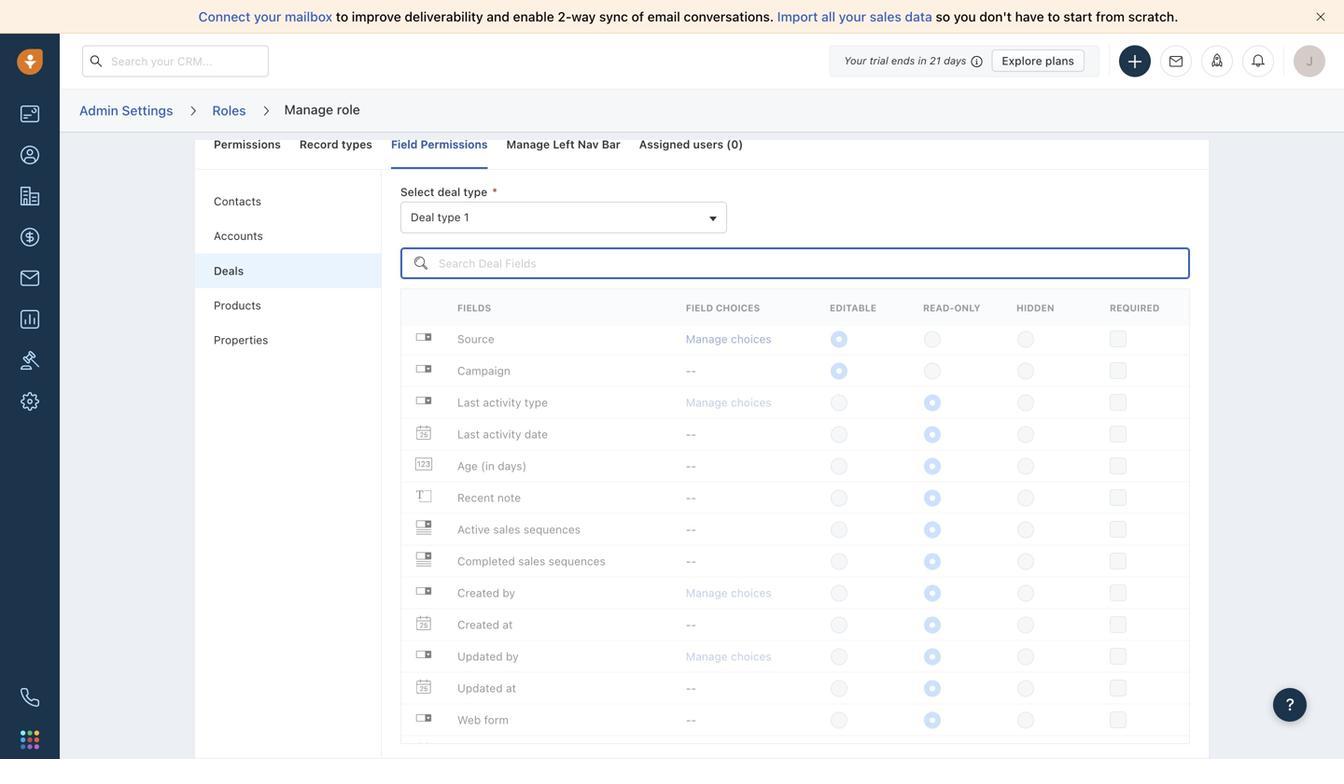 Task type: describe. For each thing, give the bounding box(es) containing it.
so
[[936, 9, 951, 24]]

bar
[[602, 138, 621, 151]]

admin settings
[[79, 103, 173, 118]]

phone element
[[11, 679, 49, 716]]

days
[[944, 55, 967, 67]]

deal type 1 button
[[401, 202, 727, 234]]

accounts
[[214, 229, 263, 242]]

connect your mailbox link
[[199, 9, 336, 24]]

what's new image
[[1211, 54, 1224, 67]]

select
[[401, 185, 435, 198]]

all
[[822, 9, 836, 24]]

enable
[[513, 9, 554, 24]]

properties
[[214, 333, 268, 347]]

Search Deal Fields text field
[[401, 248, 1191, 279]]

improve
[[352, 9, 401, 24]]

import
[[778, 9, 818, 24]]

in
[[918, 55, 927, 67]]

settings
[[122, 103, 173, 118]]

your
[[844, 55, 867, 67]]

connect
[[199, 9, 251, 24]]

manage for manage left nav bar
[[507, 138, 550, 151]]

users
[[693, 138, 724, 151]]

select deal type
[[401, 185, 488, 198]]

ends
[[892, 55, 915, 67]]

way
[[572, 9, 596, 24]]

admin settings link
[[78, 96, 174, 125]]

and
[[487, 9, 510, 24]]

start
[[1064, 9, 1093, 24]]

scratch.
[[1129, 9, 1179, 24]]

1 to from the left
[[336, 9, 348, 24]]

record types link
[[300, 120, 373, 169]]

Search your CRM... text field
[[82, 45, 269, 77]]

21
[[930, 55, 941, 67]]

sales
[[870, 9, 902, 24]]

role
[[337, 102, 360, 117]]

phone image
[[21, 688, 39, 707]]

left
[[553, 138, 575, 151]]

deal type 1
[[411, 211, 469, 224]]

your trial ends in 21 days
[[844, 55, 967, 67]]

2 permissions from the left
[[421, 138, 488, 151]]

have
[[1016, 9, 1045, 24]]

permissions link
[[214, 120, 281, 169]]

(
[[727, 138, 731, 151]]

nav
[[578, 138, 599, 151]]



Task type: vqa. For each thing, say whether or not it's contained in the screenshot.
the rightmost TYPE
yes



Task type: locate. For each thing, give the bounding box(es) containing it.
1 vertical spatial type
[[438, 211, 461, 224]]

permissions down roles 'link'
[[214, 138, 281, 151]]

mailbox
[[285, 9, 333, 24]]

field permissions link
[[391, 120, 488, 169]]

field
[[391, 138, 418, 151]]

0 horizontal spatial type
[[438, 211, 461, 224]]

your right the all
[[839, 9, 867, 24]]

trial
[[870, 55, 889, 67]]

deal
[[411, 211, 434, 224]]

0
[[731, 138, 739, 151]]

deal
[[438, 185, 461, 198]]

sync
[[600, 9, 628, 24]]

type right deal
[[464, 185, 488, 198]]

1 horizontal spatial manage
[[507, 138, 550, 151]]

of
[[632, 9, 644, 24]]

1 your from the left
[[254, 9, 281, 24]]

0 vertical spatial manage
[[284, 102, 333, 117]]

types
[[342, 138, 373, 151]]

field permissions
[[391, 138, 488, 151]]

close image
[[1317, 12, 1326, 21]]

to left start on the right top of the page
[[1048, 9, 1061, 24]]

admin
[[79, 103, 118, 118]]

explore plans
[[1002, 54, 1075, 67]]

manage role
[[284, 102, 360, 117]]

assigned
[[639, 138, 690, 151]]

search image
[[415, 254, 428, 273]]

0 horizontal spatial your
[[254, 9, 281, 24]]

0 horizontal spatial to
[[336, 9, 348, 24]]

manage left nav bar link
[[507, 120, 621, 169]]

1 vertical spatial manage
[[507, 138, 550, 151]]

type inside deal type 1 button
[[438, 211, 461, 224]]

)
[[739, 138, 744, 151]]

manage up "record"
[[284, 102, 333, 117]]

2 to from the left
[[1048, 9, 1061, 24]]

permissions up deal
[[421, 138, 488, 151]]

record types
[[300, 138, 373, 151]]

properties image
[[21, 351, 39, 370]]

0 horizontal spatial permissions
[[214, 138, 281, 151]]

permissions
[[214, 138, 281, 151], [421, 138, 488, 151]]

products
[[214, 299, 261, 312]]

1 horizontal spatial type
[[464, 185, 488, 198]]

contacts
[[214, 195, 261, 208]]

manage
[[284, 102, 333, 117], [507, 138, 550, 151]]

0 vertical spatial type
[[464, 185, 488, 198]]

don't
[[980, 9, 1012, 24]]

explore plans link
[[992, 49, 1085, 72]]

type left 1
[[438, 211, 461, 224]]

1 permissions from the left
[[214, 138, 281, 151]]

1 horizontal spatial your
[[839, 9, 867, 24]]

your left mailbox on the left top of page
[[254, 9, 281, 24]]

import all your sales data link
[[778, 9, 936, 24]]

to right mailbox on the left top of page
[[336, 9, 348, 24]]

0 horizontal spatial manage
[[284, 102, 333, 117]]

manage for manage role
[[284, 102, 333, 117]]

connect your mailbox to improve deliverability and enable 2-way sync of email conversations. import all your sales data so you don't have to start from scratch.
[[199, 9, 1179, 24]]

roles
[[212, 103, 246, 118]]

plans
[[1046, 54, 1075, 67]]

2-
[[558, 9, 572, 24]]

email
[[648, 9, 681, 24]]

manage left left at the left
[[507, 138, 550, 151]]

you
[[954, 9, 976, 24]]

conversations.
[[684, 9, 774, 24]]

record
[[300, 138, 339, 151]]

deliverability
[[405, 9, 483, 24]]

manage left nav bar
[[507, 138, 621, 151]]

your
[[254, 9, 281, 24], [839, 9, 867, 24]]

1 horizontal spatial permissions
[[421, 138, 488, 151]]

1 horizontal spatial to
[[1048, 9, 1061, 24]]

1
[[464, 211, 469, 224]]

explore
[[1002, 54, 1043, 67]]

to
[[336, 9, 348, 24], [1048, 9, 1061, 24]]

roles link
[[211, 96, 247, 125]]

from
[[1096, 9, 1125, 24]]

deals
[[214, 264, 244, 277]]

send email image
[[1170, 55, 1183, 68]]

data
[[905, 9, 933, 24]]

assigned users ( 0 )
[[639, 138, 744, 151]]

2 your from the left
[[839, 9, 867, 24]]

freshworks switcher image
[[21, 731, 39, 749]]

type
[[464, 185, 488, 198], [438, 211, 461, 224]]



